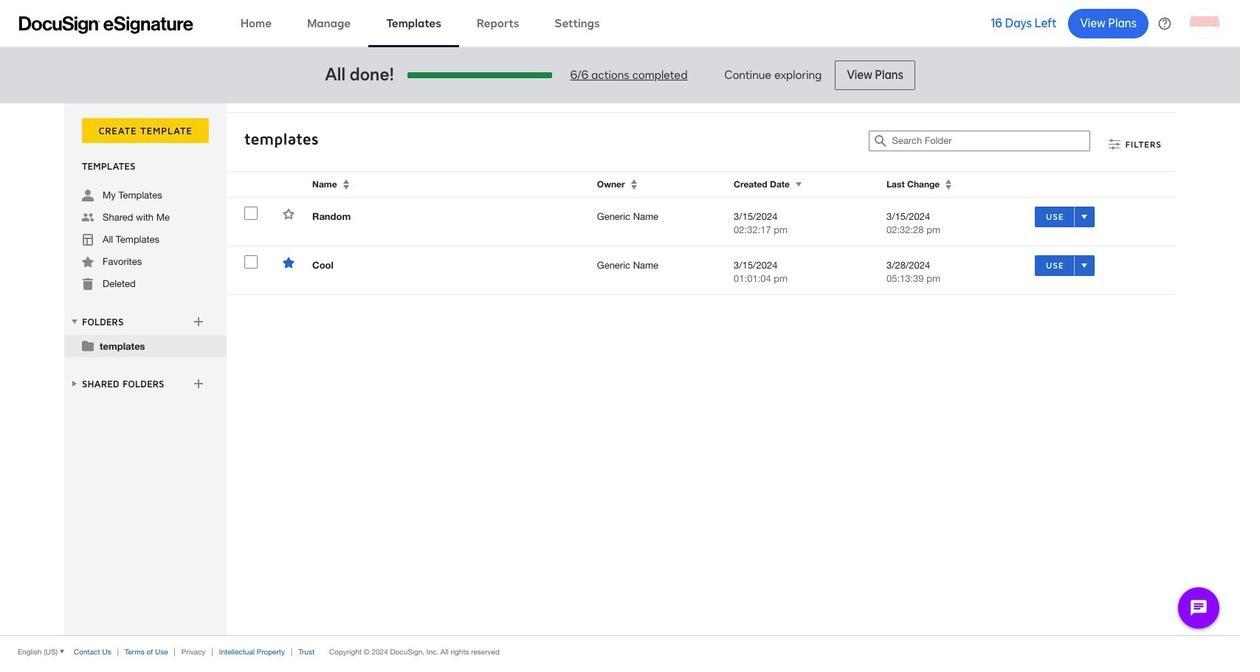 Task type: describe. For each thing, give the bounding box(es) containing it.
add random to favorites image
[[283, 208, 295, 220]]

shared image
[[82, 212, 94, 224]]

Search Folder text field
[[892, 131, 1090, 151]]

view folders image
[[69, 316, 80, 328]]

star filled image
[[82, 256, 94, 268]]

folder image
[[82, 340, 94, 352]]

templates image
[[82, 234, 94, 246]]

your uploaded profile image image
[[1190, 8, 1220, 38]]

trash image
[[82, 278, 94, 290]]



Task type: locate. For each thing, give the bounding box(es) containing it.
secondary navigation region
[[64, 103, 1180, 636]]

docusign esignature image
[[19, 16, 193, 34]]

remove cool from favorites image
[[283, 257, 295, 269]]

view shared folders image
[[69, 378, 80, 390]]

user image
[[82, 190, 94, 202]]

more info region
[[0, 636, 1241, 668]]



Task type: vqa. For each thing, say whether or not it's contained in the screenshot.
Number Field
no



